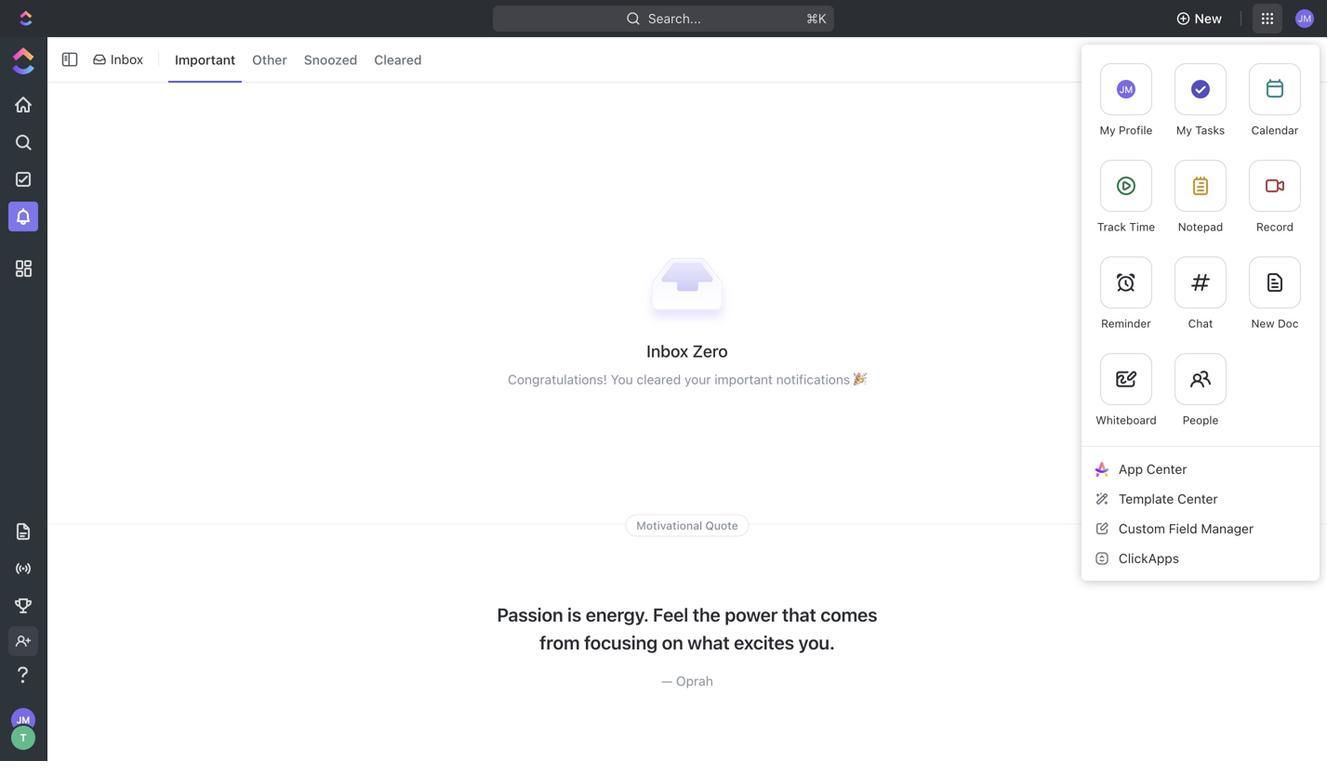 Task type: locate. For each thing, give the bounding box(es) containing it.
clear
[[1213, 52, 1246, 67]]

motivational
[[636, 519, 702, 532]]

is
[[567, 604, 581, 626]]

other button
[[246, 45, 294, 74]]

new doc
[[1251, 317, 1299, 330]]

that
[[782, 604, 816, 626]]

inbox
[[111, 52, 143, 67], [647, 341, 688, 361]]

clear all
[[1213, 52, 1263, 67]]

important button
[[168, 45, 242, 74]]

my inside my tasks button
[[1176, 124, 1192, 137]]

record button
[[1238, 149, 1312, 246]]

track
[[1097, 220, 1126, 233]]

my
[[1100, 124, 1116, 137], [1176, 124, 1192, 137]]

center up template center
[[1146, 462, 1187, 477]]

passion
[[497, 604, 563, 626]]

new
[[1195, 11, 1222, 26], [1251, 317, 1275, 330]]

power
[[725, 604, 778, 626]]

1 vertical spatial new
[[1251, 317, 1275, 330]]

0 horizontal spatial inbox
[[111, 52, 143, 67]]

new for new
[[1195, 11, 1222, 26]]

0 vertical spatial new
[[1195, 11, 1222, 26]]

clickapps button
[[1089, 544, 1312, 574]]

my left the tasks
[[1176, 124, 1192, 137]]

1 my from the left
[[1100, 124, 1116, 137]]

template center button
[[1089, 484, 1312, 514]]

focusing
[[584, 632, 658, 654]]

1 horizontal spatial my
[[1176, 124, 1192, 137]]

0 vertical spatial inbox
[[111, 52, 143, 67]]

what
[[687, 632, 730, 654]]

my left profile
[[1100, 124, 1116, 137]]

congratulations!
[[508, 372, 607, 387]]

new inside button
[[1195, 11, 1222, 26]]

my tasks button
[[1163, 52, 1238, 149]]

app center
[[1119, 462, 1187, 477]]

quote
[[705, 519, 738, 532]]

1 horizontal spatial inbox
[[647, 341, 688, 361]]

new button
[[1169, 4, 1233, 33]]

0 horizontal spatial my
[[1100, 124, 1116, 137]]

snoozed
[[304, 52, 357, 67]]

app
[[1119, 462, 1143, 477]]

profile
[[1119, 124, 1153, 137]]

new up clear
[[1195, 11, 1222, 26]]

my for my tasks
[[1176, 124, 1192, 137]]

new inside "button"
[[1251, 317, 1275, 330]]

inbox up the cleared
[[647, 341, 688, 361]]

the
[[693, 604, 720, 626]]

1 vertical spatial inbox
[[647, 341, 688, 361]]

0 horizontal spatial new
[[1195, 11, 1222, 26]]

comes
[[821, 604, 877, 626]]

center inside app center button
[[1146, 462, 1187, 477]]

time
[[1129, 220, 1155, 233]]

cleared
[[374, 52, 422, 67]]

inbox for inbox zero
[[647, 341, 688, 361]]

inbox for inbox
[[111, 52, 143, 67]]

app center button
[[1089, 455, 1312, 484]]

other
[[252, 52, 287, 67]]

— oprah
[[661, 674, 713, 689]]

whiteboard
[[1096, 414, 1157, 427]]

new left doc
[[1251, 317, 1275, 330]]

your
[[684, 372, 711, 387]]

center down app center button on the right
[[1177, 491, 1218, 507]]

people
[[1183, 414, 1218, 427]]

inbox left important
[[111, 52, 143, 67]]

motivational quote
[[636, 519, 738, 532]]

field
[[1169, 521, 1197, 537]]

template center
[[1119, 491, 1218, 507]]

important
[[175, 52, 235, 67]]

center inside template center button
[[1177, 491, 1218, 507]]

center
[[1146, 462, 1187, 477], [1177, 491, 1218, 507]]

2 my from the left
[[1176, 124, 1192, 137]]

1 horizontal spatial new
[[1251, 317, 1275, 330]]

template
[[1119, 491, 1174, 507]]

1 vertical spatial center
[[1177, 491, 1218, 507]]

tab list
[[165, 33, 432, 86]]

calendar button
[[1238, 52, 1312, 149]]

reminder
[[1101, 317, 1151, 330]]

0 vertical spatial center
[[1146, 462, 1187, 477]]

custom
[[1119, 521, 1165, 537]]

custom field manager button
[[1089, 514, 1312, 544]]



Task type: describe. For each thing, give the bounding box(es) containing it.
chat
[[1188, 317, 1213, 330]]

notepad button
[[1163, 149, 1238, 246]]

doc
[[1278, 317, 1299, 330]]

my tasks
[[1176, 124, 1225, 137]]

congratulations! you cleared your important notifications 🎉
[[508, 372, 867, 387]]

manager
[[1201, 521, 1254, 537]]

my profile
[[1100, 124, 1153, 137]]

people button
[[1163, 342, 1238, 439]]

you.
[[798, 632, 835, 654]]

notepad
[[1178, 220, 1223, 233]]

you
[[611, 372, 633, 387]]

notifications
[[776, 372, 850, 387]]

🎉
[[854, 372, 867, 387]]

chat button
[[1163, 246, 1238, 342]]

from
[[540, 632, 580, 654]]

oprah
[[676, 674, 713, 689]]

cleared
[[637, 372, 681, 387]]

reminder button
[[1089, 246, 1163, 342]]

—
[[661, 674, 673, 689]]

on
[[662, 632, 683, 654]]

zero
[[692, 341, 728, 361]]

custom field manager
[[1119, 521, 1254, 537]]

my for my profile
[[1100, 124, 1116, 137]]

record
[[1256, 220, 1294, 233]]

new for new doc
[[1251, 317, 1275, 330]]

cleared button
[[368, 45, 428, 74]]

important
[[714, 372, 773, 387]]

new doc button
[[1238, 246, 1312, 342]]

tasks
[[1195, 124, 1225, 137]]

inbox zero
[[647, 341, 728, 361]]

feel
[[653, 604, 688, 626]]

tab list containing important
[[165, 33, 432, 86]]

excites
[[734, 632, 794, 654]]

track time
[[1097, 220, 1155, 233]]

clickapps
[[1119, 551, 1179, 566]]

energy.
[[586, 604, 649, 626]]

snoozed button
[[297, 45, 364, 74]]

calendar
[[1251, 124, 1298, 137]]

search...
[[648, 11, 701, 26]]

clear all button
[[1187, 45, 1274, 74]]

all
[[1249, 52, 1263, 67]]

center for template center
[[1177, 491, 1218, 507]]

passion is energy. feel the power that comes from focusing on what excites you.
[[497, 604, 877, 654]]

center for app center
[[1146, 462, 1187, 477]]

jm
[[1119, 84, 1133, 95]]

track time button
[[1089, 149, 1163, 246]]

⌘k
[[806, 11, 827, 26]]

whiteboard button
[[1089, 342, 1163, 439]]



Task type: vqa. For each thing, say whether or not it's contained in the screenshot.
business time ICON within Sidebar navigation
no



